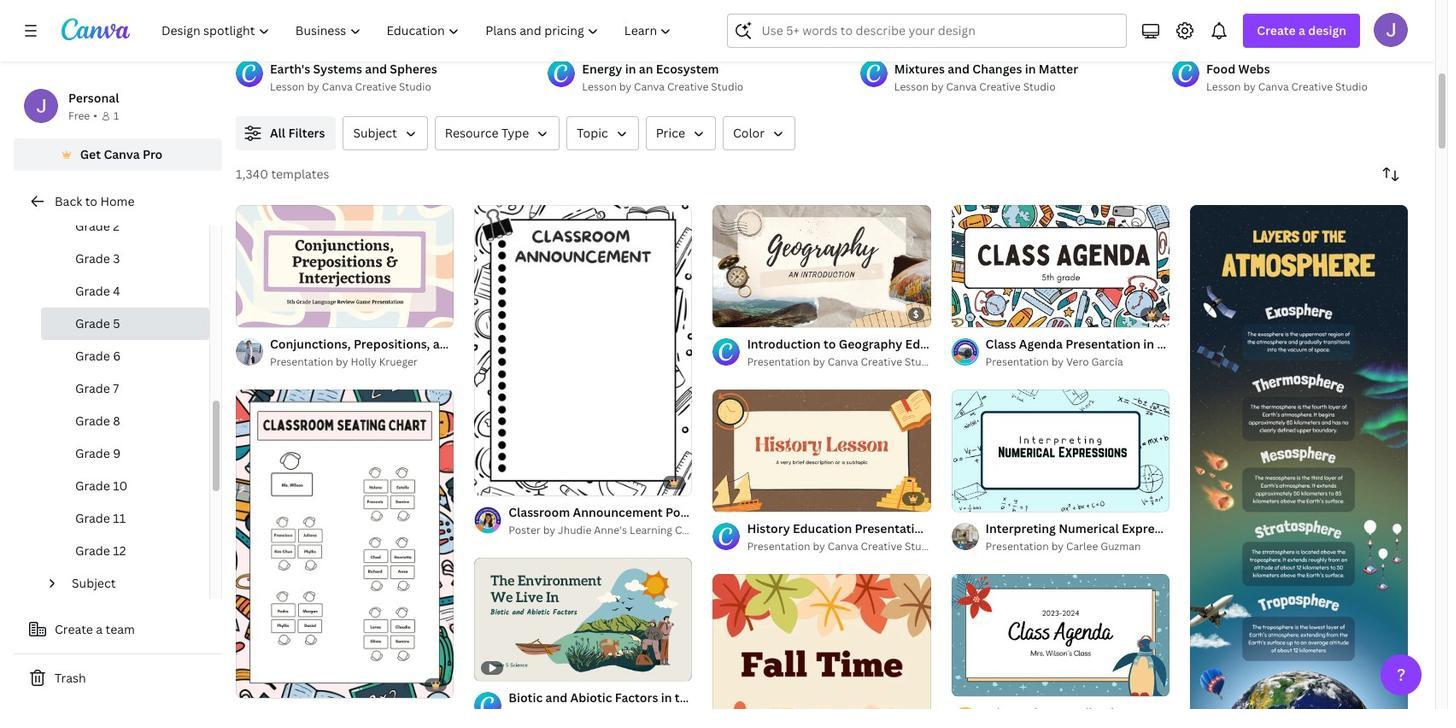 Task type: locate. For each thing, give the bounding box(es) containing it.
free •
[[68, 109, 97, 123]]

fall time educational infographic in orange colors in a simple style image
[[713, 574, 931, 709]]

of inside 1 of 17 link
[[255, 307, 264, 319]]

1 vertical spatial presentation by canva creative studio
[[747, 539, 937, 554]]

1 vertical spatial a
[[96, 621, 103, 637]]

topic button
[[567, 116, 639, 150]]

create inside button
[[55, 621, 93, 637]]

lesson down energy in the left of the page
[[582, 79, 617, 94]]

2 lesson from the left
[[582, 79, 617, 94]]

grade left 5
[[75, 315, 110, 332]]

team
[[106, 621, 135, 637]]

presentation down 14
[[747, 539, 810, 554]]

1 horizontal spatial and
[[948, 61, 970, 77]]

1 lesson from the left
[[270, 79, 305, 94]]

create left team
[[55, 621, 93, 637]]

grade 9
[[75, 445, 121, 461]]

earth's systems and spheres link
[[270, 60, 527, 79]]

grade 10 link
[[41, 470, 209, 502]]

lesson inside food webs lesson by canva creative studio
[[1206, 79, 1241, 94]]

canva inside mixtures and changes in matter lesson by canva creative studio
[[946, 79, 977, 94]]

lesson down earth's
[[270, 79, 305, 94]]

0 horizontal spatial create
[[55, 621, 93, 637]]

jacob simon image
[[1374, 13, 1408, 47]]

food webs image
[[1172, 0, 1448, 53]]

9
[[744, 307, 750, 319], [113, 445, 121, 461]]

grade left 4
[[75, 283, 110, 299]]

back
[[55, 193, 82, 209]]

and left changes
[[948, 61, 970, 77]]

1 of 14 link
[[713, 389, 931, 512]]

class agenda presentation in white pink and blue doodle style link
[[986, 335, 1351, 354]]

0 vertical spatial presentation by canva creative studio
[[747, 355, 937, 369]]

3 grade from the top
[[75, 283, 110, 299]]

vero
[[1066, 355, 1089, 369]]

resource
[[445, 125, 499, 141]]

lesson by canva creative studio link
[[270, 79, 527, 96], [582, 79, 840, 96], [894, 79, 1152, 96], [1206, 79, 1448, 96]]

poster by jhudie anne's learning corner
[[509, 523, 709, 538]]

presentation down 17
[[270, 354, 333, 369]]

0 vertical spatial presentation by canva creative studio link
[[747, 354, 937, 371]]

grade down "grade 11" at the bottom left
[[75, 543, 110, 559]]

1 of 17 link
[[236, 205, 454, 327]]

2 horizontal spatial and
[[1222, 336, 1244, 352]]

1 for class agenda presentation in white pink and blue doodle style image
[[963, 307, 968, 319]]

grade left 11
[[75, 510, 110, 526]]

subject button down the earth's systems and spheres lesson by canva creative studio
[[343, 116, 428, 150]]

price
[[656, 125, 685, 141]]

presentation
[[1066, 336, 1141, 352], [270, 354, 333, 369], [747, 355, 810, 369], [986, 355, 1049, 369], [747, 539, 810, 554], [986, 539, 1049, 554]]

14
[[744, 491, 755, 504]]

by inside "link"
[[1051, 539, 1064, 554]]

grade 6 link
[[41, 340, 209, 373]]

11 grade from the top
[[75, 543, 110, 559]]

subject down grade 12
[[72, 575, 116, 591]]

create for create a team
[[55, 621, 93, 637]]

1 horizontal spatial subject
[[353, 125, 397, 141]]

lesson by canva creative studio link down ecosystem
[[582, 79, 840, 96]]

lesson inside energy in an ecosystem lesson by canva creative studio
[[582, 79, 617, 94]]

presentation by canva creative studio for 1 of 9
[[747, 355, 937, 369]]

in left an
[[625, 61, 636, 77]]

0 horizontal spatial in
[[625, 61, 636, 77]]

lesson by canva creative studio link for spheres
[[270, 79, 527, 96]]

4 lesson by canva creative studio link from the left
[[1206, 79, 1448, 96]]

corner
[[675, 523, 709, 538]]

grade for grade 3
[[75, 250, 110, 267]]

1 lesson by canva creative studio link from the left
[[270, 79, 527, 96]]

and right pink
[[1222, 336, 1244, 352]]

blue
[[1247, 336, 1273, 352]]

7 grade from the top
[[75, 413, 110, 429]]

1 for conjunctions, prepositions, and interjections language review game presentation in pastel simple style image
[[248, 307, 253, 319]]

1 of 14
[[725, 491, 755, 504]]

1 vertical spatial presentation by canva creative studio link
[[747, 538, 937, 555]]

2 lesson by canva creative studio link from the left
[[582, 79, 840, 96]]

class agenda presentation in white pink and blue doodle style image
[[951, 205, 1170, 327]]

1 of 10 link
[[951, 205, 1170, 327], [951, 389, 1170, 512]]

doodle
[[1276, 336, 1318, 352]]

subject button
[[343, 116, 428, 150], [65, 567, 199, 600]]

of for class agenda presentation in white pink and blue doodle style image
[[971, 307, 980, 319]]

grade inside 'link'
[[75, 283, 110, 299]]

personal
[[68, 90, 119, 106]]

3
[[113, 250, 120, 267]]

introduction to geography education presentation in a brown and beige scrapbook style image
[[713, 205, 931, 327]]

lesson down 'food'
[[1206, 79, 1241, 94]]

create inside dropdown button
[[1257, 22, 1296, 38]]

all
[[270, 125, 285, 141]]

lesson by canva creative studio link down "design"
[[1206, 79, 1448, 96]]

0 vertical spatial 12
[[113, 543, 126, 559]]

1 horizontal spatial in
[[1025, 61, 1036, 77]]

Search search field
[[762, 15, 1116, 47]]

2 presentation by canva creative studio link from the top
[[747, 538, 937, 555]]

lesson by canva creative studio link down changes
[[894, 79, 1152, 96]]

None search field
[[727, 14, 1127, 48]]

2 1 of 10 from the top
[[963, 491, 994, 504]]

canva inside energy in an ecosystem lesson by canva creative studio
[[634, 79, 665, 94]]

studio inside the earth's systems and spheres lesson by canva creative studio
[[399, 79, 431, 94]]

3 lesson from the left
[[894, 79, 929, 94]]

10 grade from the top
[[75, 510, 110, 526]]

earth's systems and spheres lesson by canva creative studio
[[270, 61, 437, 94]]

lesson down "mixtures"
[[894, 79, 929, 94]]

1 of 10 link for presentation by carlee guzman
[[951, 389, 1170, 512]]

of for history education presentation skeleton in a brown beige yellow friendly handdrawn style image at bottom
[[732, 491, 742, 504]]

a for team
[[96, 621, 103, 637]]

canva
[[322, 79, 353, 94], [634, 79, 665, 94], [946, 79, 977, 94], [1258, 79, 1289, 94], [104, 146, 140, 162], [828, 355, 858, 369], [828, 539, 858, 554]]

subject down the earth's systems and spheres lesson by canva creative studio
[[353, 125, 397, 141]]

energy in an ecosystem image
[[548, 0, 840, 53]]

presentation by canva creative studio link for 1 of 14
[[747, 538, 937, 555]]

1 vertical spatial subject button
[[65, 567, 199, 600]]

resource type button
[[435, 116, 560, 150]]

$
[[913, 308, 919, 320]]

of inside 1 of 14 link
[[732, 491, 742, 504]]

2 presentation by canva creative studio from the top
[[747, 539, 937, 554]]

of for interpreting numerical expressions math presentation in light blue math doodles image
[[971, 491, 980, 504]]

1 vertical spatial subject
[[72, 575, 116, 591]]

2 horizontal spatial in
[[1143, 336, 1154, 352]]

by inside the earth's systems and spheres lesson by canva creative studio
[[307, 79, 319, 94]]

grade 2
[[75, 218, 120, 234]]

mixtures and changes in matter image
[[860, 0, 1152, 53]]

by inside mixtures and changes in matter lesson by canva creative studio
[[931, 79, 944, 94]]

a
[[1299, 22, 1306, 38], [96, 621, 103, 637]]

1 1 of 10 from the top
[[963, 307, 994, 319]]

1
[[114, 109, 119, 123], [248, 307, 253, 319], [725, 307, 730, 319], [963, 307, 968, 319], [725, 491, 730, 504], [963, 491, 968, 504], [963, 676, 968, 688]]

8
[[113, 413, 120, 429]]

6 grade from the top
[[75, 380, 110, 396]]

1 vertical spatial 12
[[982, 676, 993, 688]]

grade left 3
[[75, 250, 110, 267]]

0 vertical spatial 1 of 10 link
[[951, 205, 1170, 327]]

lesson
[[270, 79, 305, 94], [582, 79, 617, 94], [894, 79, 929, 94], [1206, 79, 1241, 94]]

of for conjunctions, prepositions, and interjections language review game presentation in pastel simple style image
[[255, 307, 264, 319]]

1 for the 'introduction to geography education presentation in a brown and beige scrapbook style' image
[[725, 307, 730, 319]]

of
[[255, 307, 264, 319], [732, 307, 742, 319], [971, 307, 980, 319], [732, 491, 742, 504], [971, 491, 980, 504], [971, 676, 980, 688]]

4 lesson from the left
[[1206, 79, 1241, 94]]

0 horizontal spatial subject
[[72, 575, 116, 591]]

ecosystem
[[656, 61, 719, 77]]

conjunctions, prepositions, and interjections language review game presentation in pastel simple style image
[[236, 205, 454, 327]]

create a team button
[[14, 613, 222, 647]]

presentation by canva creative studio link for 1 of 9
[[747, 354, 937, 371]]

presentation inside "link"
[[986, 539, 1049, 554]]

0 horizontal spatial 12
[[113, 543, 126, 559]]

top level navigation element
[[150, 14, 686, 48]]

lesson by canva creative studio link down "spheres"
[[270, 79, 527, 96]]

in inside the "class agenda presentation in white pink and blue doodle style presentation by vero garcía"
[[1143, 336, 1154, 352]]

1 presentation by canva creative studio from the top
[[747, 355, 937, 369]]

1 vertical spatial 1 of 10 link
[[951, 389, 1170, 512]]

grade 3
[[75, 250, 120, 267]]

grade left 6
[[75, 348, 110, 364]]

1 for winter theme daily class agenda in colorful modern style image
[[963, 676, 968, 688]]

1 vertical spatial create
[[55, 621, 93, 637]]

presentation for 1 of 9
[[747, 355, 810, 369]]

grade left 8
[[75, 413, 110, 429]]

a inside button
[[96, 621, 103, 637]]

presentation left carlee
[[986, 539, 1049, 554]]

presentation by holly krueger link
[[270, 354, 454, 371]]

color
[[733, 125, 765, 141]]

0 horizontal spatial subject button
[[65, 567, 199, 600]]

9 grade from the top
[[75, 478, 110, 494]]

create for create a design
[[1257, 22, 1296, 38]]

grade 8
[[75, 413, 120, 429]]

in inside energy in an ecosystem lesson by canva creative studio
[[625, 61, 636, 77]]

0 vertical spatial 1 of 10
[[963, 307, 994, 319]]

12
[[113, 543, 126, 559], [982, 676, 993, 688]]

8 grade from the top
[[75, 445, 110, 461]]

a left team
[[96, 621, 103, 637]]

home
[[100, 193, 135, 209]]

grade 7
[[75, 380, 119, 396]]

canva inside the earth's systems and spheres lesson by canva creative studio
[[322, 79, 353, 94]]

10 for presentation by carlee guzman
[[982, 491, 994, 504]]

grade down grade 9
[[75, 478, 110, 494]]

1 presentation by canva creative studio link from the top
[[747, 354, 937, 371]]

4 grade from the top
[[75, 315, 110, 332]]

lesson inside the earth's systems and spheres lesson by canva creative studio
[[270, 79, 305, 94]]

1 horizontal spatial 12
[[982, 676, 993, 688]]

1 vertical spatial 1 of 10
[[963, 491, 994, 504]]

0 vertical spatial 9
[[744, 307, 750, 319]]

presentation by holly krueger
[[270, 354, 418, 369]]

presentation down 1 of 9
[[747, 355, 810, 369]]

7
[[113, 380, 119, 396]]

class agenda presentation in white pink and blue doodle style presentation by vero garcía
[[986, 336, 1351, 369]]

of inside 1 of 12 link
[[971, 676, 980, 688]]

1 grade from the top
[[75, 218, 110, 234]]

0 vertical spatial subject button
[[343, 116, 428, 150]]

0 vertical spatial subject
[[353, 125, 397, 141]]

create
[[1257, 22, 1296, 38], [55, 621, 93, 637]]

all filters button
[[236, 116, 336, 150]]

0 vertical spatial a
[[1299, 22, 1306, 38]]

1 vertical spatial 9
[[113, 445, 121, 461]]

1 horizontal spatial a
[[1299, 22, 1306, 38]]

a inside dropdown button
[[1299, 22, 1306, 38]]

krueger
[[379, 354, 418, 369]]

classroom announcement poster in black and white illustrative style image
[[474, 205, 692, 496]]

grade left 2
[[75, 218, 110, 234]]

1 of 10
[[963, 307, 994, 319], [963, 491, 994, 504]]

2 grade from the top
[[75, 250, 110, 267]]

design
[[1308, 22, 1347, 38]]

grade down grade 8
[[75, 445, 110, 461]]

1 horizontal spatial 9
[[744, 307, 750, 319]]

jhudie
[[558, 523, 592, 538]]

a left "design"
[[1299, 22, 1306, 38]]

5 grade from the top
[[75, 348, 110, 364]]

in left matter
[[1025, 61, 1036, 77]]

1 horizontal spatial create
[[1257, 22, 1296, 38]]

in left white
[[1143, 336, 1154, 352]]

grade left "7"
[[75, 380, 110, 396]]

1,340
[[236, 166, 268, 182]]

creative inside energy in an ecosystem lesson by canva creative studio
[[667, 79, 709, 94]]

and left "spheres"
[[365, 61, 387, 77]]

1 1 of 10 link from the top
[[951, 205, 1170, 327]]

poster
[[509, 523, 541, 538]]

interpreting numerical expressions math presentation in light blue math doodles image
[[951, 389, 1170, 512]]

grade for grade 12
[[75, 543, 110, 559]]

energy in an ecosystem lesson by canva creative studio
[[582, 61, 744, 94]]

presentation by canva creative studio
[[747, 355, 937, 369], [747, 539, 937, 554]]

3 lesson by canva creative studio link from the left
[[894, 79, 1152, 96]]

0 horizontal spatial and
[[365, 61, 387, 77]]

in inside mixtures and changes in matter lesson by canva creative studio
[[1025, 61, 1036, 77]]

by inside energy in an ecosystem lesson by canva creative studio
[[619, 79, 632, 94]]

subject button down grade 12
[[65, 567, 199, 600]]

lesson inside mixtures and changes in matter lesson by canva creative studio
[[894, 79, 929, 94]]

grade 9 link
[[41, 437, 209, 470]]

2 1 of 10 link from the top
[[951, 389, 1170, 512]]

of inside "1 of 9" link
[[732, 307, 742, 319]]

0 vertical spatial create
[[1257, 22, 1296, 38]]

0 horizontal spatial a
[[96, 621, 103, 637]]

presentation inside 'link'
[[270, 354, 333, 369]]

create up webs
[[1257, 22, 1296, 38]]

lesson by canva creative studio link for in
[[894, 79, 1152, 96]]

1 for interpreting numerical expressions math presentation in light blue math doodles image
[[963, 491, 968, 504]]



Task type: describe. For each thing, give the bounding box(es) containing it.
canva inside food webs lesson by canva creative studio
[[1258, 79, 1289, 94]]

presentation by canva creative studio for 1 of 14
[[747, 539, 937, 554]]

winter theme daily class agenda in colorful modern style image
[[951, 574, 1170, 696]]

presentation for 1 of 14
[[747, 539, 810, 554]]

presentation for 1 of 10
[[986, 539, 1049, 554]]

get canva pro button
[[14, 138, 222, 171]]

1 of 9
[[725, 307, 750, 319]]

webs
[[1239, 61, 1270, 77]]

1 of 10 link for presentation by vero garcía
[[951, 205, 1170, 327]]

by inside 'link'
[[336, 354, 348, 369]]

white
[[1157, 336, 1191, 352]]

style
[[1321, 336, 1351, 352]]

classroom seating chart in white and pink doodle style image
[[236, 390, 454, 698]]

all filters
[[270, 125, 325, 141]]

presentation down class
[[986, 355, 1049, 369]]

5
[[113, 315, 120, 332]]

by inside the "class agenda presentation in white pink and blue doodle style presentation by vero garcía"
[[1051, 355, 1064, 369]]

guzman
[[1101, 539, 1141, 554]]

1 of 9 link
[[713, 205, 931, 327]]

get canva pro
[[80, 146, 163, 162]]

price button
[[646, 116, 716, 150]]

4
[[113, 283, 120, 299]]

•
[[93, 109, 97, 123]]

presentation up garcía
[[1066, 336, 1141, 352]]

and inside the earth's systems and spheres lesson by canva creative studio
[[365, 61, 387, 77]]

grade 5
[[75, 315, 120, 332]]

anne's
[[594, 523, 627, 538]]

11
[[113, 510, 126, 526]]

presentation for 1 of 17
[[270, 354, 333, 369]]

energy in an ecosystem link
[[582, 60, 840, 79]]

studio inside mixtures and changes in matter lesson by canva creative studio
[[1023, 79, 1056, 94]]

food webs link
[[1206, 60, 1448, 79]]

grade for grade 9
[[75, 445, 110, 461]]

2
[[113, 218, 120, 234]]

energy
[[582, 61, 622, 77]]

grade 8 link
[[41, 405, 209, 437]]

templates
[[271, 166, 329, 182]]

type
[[502, 125, 529, 141]]

garcía
[[1092, 355, 1123, 369]]

lesson by canva creative studio link for ecosystem
[[582, 79, 840, 96]]

the teacher toolbox element
[[951, 707, 979, 709]]

back to home
[[55, 193, 135, 209]]

create a design button
[[1243, 14, 1360, 48]]

pro
[[143, 146, 163, 162]]

mixtures and changes in matter lesson by canva creative studio
[[894, 61, 1078, 94]]

grade 2 link
[[41, 210, 209, 243]]

earth's
[[270, 61, 310, 77]]

presentation by carlee guzman
[[986, 539, 1141, 554]]

6
[[113, 348, 121, 364]]

grade for grade 5
[[75, 315, 110, 332]]

grade 11 link
[[41, 502, 209, 535]]

an
[[639, 61, 653, 77]]

history education presentation skeleton in a brown beige yellow friendly handdrawn style image
[[713, 389, 931, 512]]

carlee
[[1066, 539, 1098, 554]]

grade for grade 8
[[75, 413, 110, 429]]

a for design
[[1299, 22, 1306, 38]]

of for winter theme daily class agenda in colorful modern style image
[[971, 676, 980, 688]]

lesson by canva creative studio link for by
[[1206, 79, 1448, 96]]

grade for grade 2
[[75, 218, 110, 234]]

changes
[[973, 61, 1022, 77]]

systems
[[313, 61, 362, 77]]

mixtures and changes in matter link
[[894, 60, 1152, 79]]

1 of 12
[[963, 676, 993, 688]]

create a design
[[1257, 22, 1347, 38]]

to
[[85, 193, 97, 209]]

create a team
[[55, 621, 135, 637]]

creative inside food webs lesson by canva creative studio
[[1292, 79, 1333, 94]]

1 of 17
[[248, 307, 276, 319]]

grade 4
[[75, 283, 120, 299]]

1 of 12 link
[[951, 574, 1170, 696]]

of for the 'introduction to geography education presentation in a brown and beige scrapbook style' image
[[732, 307, 742, 319]]

1 horizontal spatial subject button
[[343, 116, 428, 150]]

layers of the atmosphere education infographic in blue realistic style image
[[1190, 205, 1408, 709]]

1 of 10 for presentation by carlee guzman
[[963, 491, 994, 504]]

grade 4 link
[[41, 275, 209, 308]]

filters
[[288, 125, 325, 141]]

and inside mixtures and changes in matter lesson by canva creative studio
[[948, 61, 970, 77]]

color button
[[723, 116, 795, 150]]

topic
[[577, 125, 608, 141]]

poster by jhudie anne's learning corner link
[[509, 522, 709, 539]]

1,340 templates
[[236, 166, 329, 182]]

1 for history education presentation skeleton in a brown beige yellow friendly handdrawn style image at bottom
[[725, 491, 730, 504]]

presentation by vero garcía link
[[986, 354, 1170, 371]]

grade 12 link
[[41, 535, 209, 567]]

trash link
[[14, 661, 222, 695]]

canva inside button
[[104, 146, 140, 162]]

grade for grade 10
[[75, 478, 110, 494]]

1 of 10 for presentation by vero garcía
[[963, 307, 994, 319]]

in for class
[[1143, 336, 1154, 352]]

grade for grade 7
[[75, 380, 110, 396]]

and inside the "class agenda presentation in white pink and blue doodle style presentation by vero garcía"
[[1222, 336, 1244, 352]]

grade 7 link
[[41, 373, 209, 405]]

mixtures
[[894, 61, 945, 77]]

learning
[[630, 523, 672, 538]]

grade for grade 11
[[75, 510, 110, 526]]

by inside food webs lesson by canva creative studio
[[1244, 79, 1256, 94]]

0 horizontal spatial 9
[[113, 445, 121, 461]]

trash
[[55, 670, 86, 686]]

earth's systems and spheres image
[[236, 0, 527, 53]]

back to home link
[[14, 185, 222, 219]]

10 for presentation by vero garcía
[[982, 307, 994, 319]]

Sort by button
[[1374, 157, 1408, 191]]

resource type
[[445, 125, 529, 141]]

grade for grade 6
[[75, 348, 110, 364]]

in for mixtures
[[1025, 61, 1036, 77]]

grade 10
[[75, 478, 128, 494]]

spheres
[[390, 61, 437, 77]]

creative inside the earth's systems and spheres lesson by canva creative studio
[[355, 79, 397, 94]]

grade 6
[[75, 348, 121, 364]]

class
[[986, 336, 1016, 352]]

agenda
[[1019, 336, 1063, 352]]

17
[[267, 307, 276, 319]]

studio inside food webs lesson by canva creative studio
[[1335, 79, 1368, 94]]

presentation by carlee guzman link
[[986, 538, 1170, 555]]

grade 11
[[75, 510, 126, 526]]

pink
[[1194, 336, 1219, 352]]

grade for grade 4
[[75, 283, 110, 299]]

creative inside mixtures and changes in matter lesson by canva creative studio
[[979, 79, 1021, 94]]

food
[[1206, 61, 1236, 77]]

studio inside energy in an ecosystem lesson by canva creative studio
[[711, 79, 744, 94]]



Task type: vqa. For each thing, say whether or not it's contained in the screenshot.
right Subject Button's the Subject
yes



